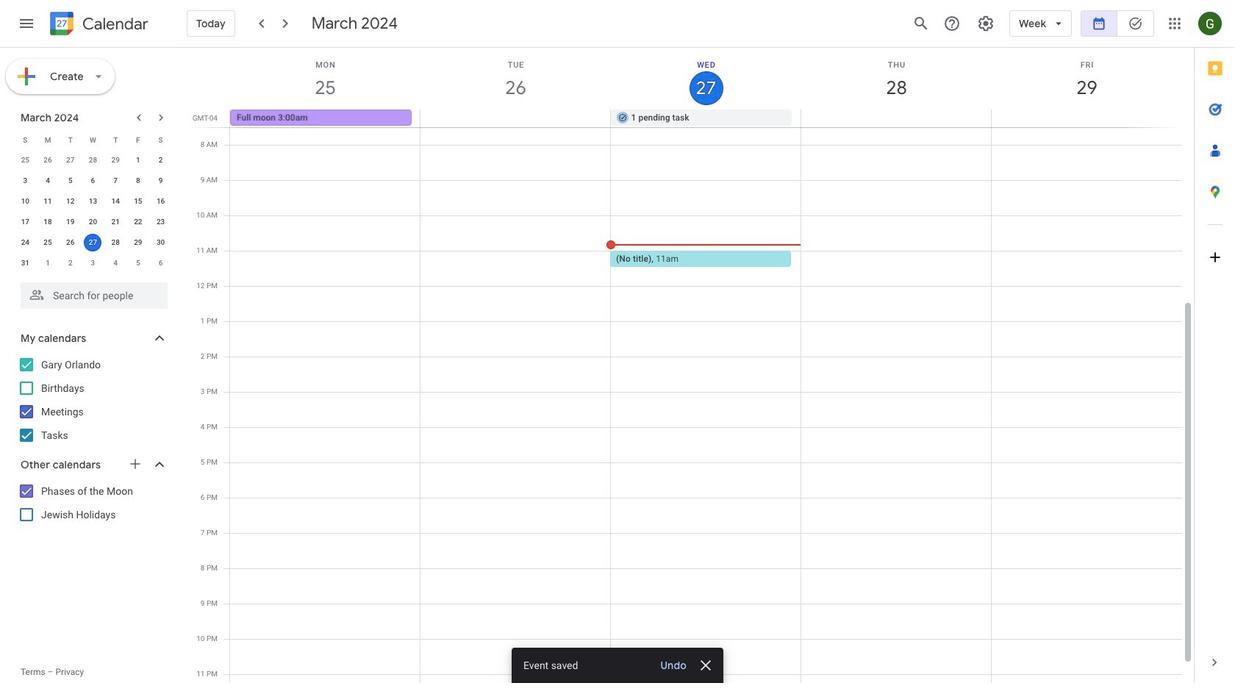 Task type: vqa. For each thing, say whether or not it's contained in the screenshot.
"row group" at the left inside March 2024 grid
no



Task type: describe. For each thing, give the bounding box(es) containing it.
19 element
[[62, 213, 79, 231]]

4 element
[[39, 172, 57, 190]]

february 25 element
[[16, 151, 34, 169]]

22 element
[[129, 213, 147, 231]]

february 28 element
[[84, 151, 102, 169]]

9 element
[[152, 172, 170, 190]]

11 element
[[39, 193, 57, 210]]

21 element
[[107, 213, 124, 231]]

february 26 element
[[39, 151, 57, 169]]

3 element
[[16, 172, 34, 190]]

25 element
[[39, 234, 57, 251]]

7 element
[[107, 172, 124, 190]]

2 element
[[152, 151, 170, 169]]

5 element
[[62, 172, 79, 190]]

april 4 element
[[107, 254, 124, 272]]

23 element
[[152, 213, 170, 231]]

17 element
[[16, 213, 34, 231]]

15 element
[[129, 193, 147, 210]]

Search for people text field
[[29, 282, 159, 309]]

28 element
[[107, 234, 124, 251]]

march 2024 grid
[[14, 129, 172, 274]]

april 6 element
[[152, 254, 170, 272]]

31 element
[[16, 254, 34, 272]]

6 element
[[84, 172, 102, 190]]



Task type: locate. For each thing, give the bounding box(es) containing it.
1 element
[[129, 151, 147, 169]]

grid
[[188, 48, 1194, 683]]

10 element
[[16, 193, 34, 210]]

february 27 element
[[62, 151, 79, 169]]

april 3 element
[[84, 254, 102, 272]]

26 element
[[62, 234, 79, 251]]

tab list
[[1195, 48, 1235, 642]]

other calendars list
[[3, 479, 182, 526]]

12 element
[[62, 193, 79, 210]]

8 element
[[129, 172, 147, 190]]

row
[[224, 110, 1194, 127], [14, 129, 172, 150], [14, 150, 172, 171], [14, 171, 172, 191], [14, 191, 172, 212], [14, 212, 172, 232], [14, 232, 172, 253], [14, 253, 172, 274]]

february 29 element
[[107, 151, 124, 169]]

18 element
[[39, 213, 57, 231]]

heading inside calendar element
[[79, 15, 148, 33]]

my calendars list
[[3, 353, 182, 447]]

14 element
[[107, 193, 124, 210]]

april 2 element
[[62, 254, 79, 272]]

20 element
[[84, 213, 102, 231]]

cell
[[420, 110, 611, 127], [801, 110, 991, 127], [991, 110, 1182, 127], [82, 232, 104, 253]]

add other calendars image
[[128, 457, 143, 471]]

settings menu image
[[977, 15, 995, 32]]

30 element
[[152, 234, 170, 251]]

row group
[[14, 150, 172, 274]]

main drawer image
[[18, 15, 35, 32]]

None search field
[[0, 276, 182, 309]]

24 element
[[16, 234, 34, 251]]

16 element
[[152, 193, 170, 210]]

april 5 element
[[129, 254, 147, 272]]

heading
[[79, 15, 148, 33]]

13 element
[[84, 193, 102, 210]]

calendar element
[[47, 9, 148, 41]]

29 element
[[129, 234, 147, 251]]

27, today element
[[84, 234, 102, 251]]

april 1 element
[[39, 254, 57, 272]]

cell inside march 2024 "grid"
[[82, 232, 104, 253]]



